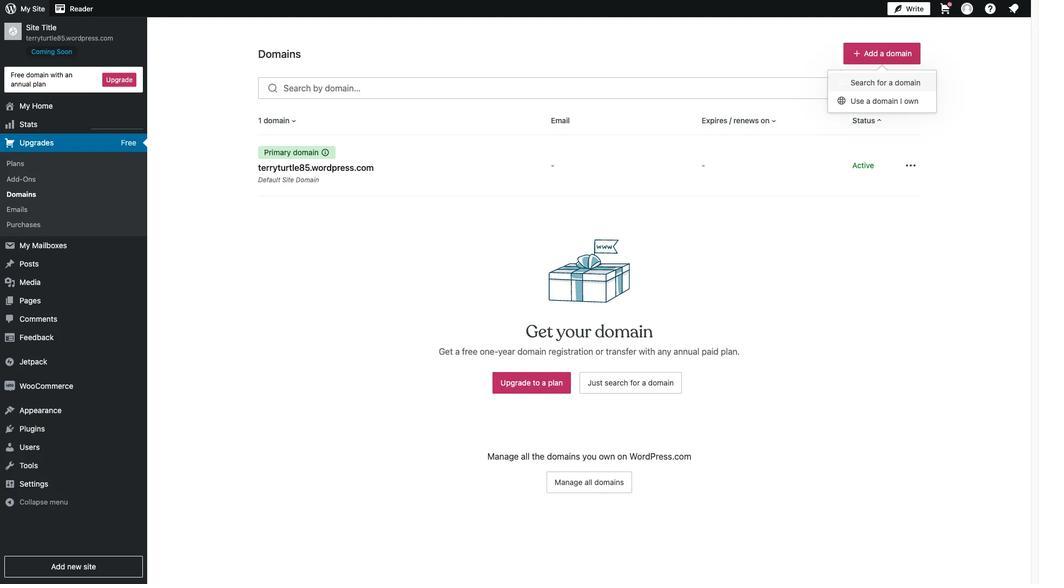 Task type: describe. For each thing, give the bounding box(es) containing it.
my profile image
[[961, 3, 973, 15]]

reader link
[[49, 0, 97, 17]]

email button
[[551, 115, 570, 126]]

get your domain get a free one-year domain registration or transfer with any annual paid plan.
[[439, 321, 740, 357]]

free for free domain with an annual plan
[[11, 71, 24, 79]]

for inside button
[[877, 78, 887, 87]]

free for free
[[121, 138, 136, 147]]

site inside terryturtle85.wordpress.com default site domain
[[282, 176, 294, 184]]

a right use
[[867, 97, 871, 106]]

settings
[[19, 480, 48, 489]]

own inside get your domain main content
[[599, 452, 615, 462]]

search for a domain
[[851, 78, 921, 87]]

a inside get your domain get a free one-year domain registration or transfer with any annual paid plan.
[[455, 347, 460, 357]]

a inside 'link'
[[542, 379, 546, 388]]

use a domain i own
[[851, 97, 919, 106]]

domain inside the 1 domain button
[[264, 116, 290, 125]]

status
[[853, 116, 875, 125]]

ons
[[23, 175, 36, 183]]

an
[[65, 71, 72, 79]]

coming
[[31, 48, 55, 55]]

img image for jetpack
[[4, 357, 15, 368]]

add for add new site
[[51, 563, 65, 572]]

media
[[19, 278, 41, 287]]

1 - from the left
[[551, 161, 555, 170]]

a up search for a domain button
[[880, 49, 884, 58]]

1 domain
[[258, 116, 290, 125]]

use a domain i own link
[[828, 91, 936, 110]]

paid
[[702, 347, 719, 357]]

just search for a domain link
[[580, 372, 682, 394]]

site inside site title terryturtle85.wordpress.com
[[26, 23, 39, 32]]

manage all domains link
[[547, 472, 632, 494]]

upgrade to a plan
[[501, 379, 563, 388]]

upgrades
[[19, 138, 54, 147]]

your
[[557, 321, 591, 343]]

upgrade to a plan link
[[493, 372, 571, 394]]

comments link
[[0, 310, 147, 329]]

for inside get your domain main content
[[630, 379, 640, 388]]

jetpack link
[[0, 353, 147, 371]]

manage for manage all domains
[[555, 478, 583, 487]]

domain inside just search for a domain link
[[648, 379, 674, 388]]

add a domain button
[[844, 43, 921, 64]]

menu
[[50, 498, 68, 506]]

or
[[596, 347, 604, 357]]

feedback
[[19, 333, 54, 342]]

coming soon
[[31, 48, 72, 55]]

domain inside use a domain i own link
[[873, 97, 898, 106]]

reader
[[70, 5, 93, 13]]

search
[[605, 379, 628, 388]]

title
[[41, 23, 57, 32]]

domain right year
[[518, 347, 546, 357]]

a right search
[[642, 379, 646, 388]]

my mailboxes
[[19, 241, 67, 250]]

transfer
[[606, 347, 637, 357]]

with inside get your domain get a free one-year domain registration or transfer with any annual paid plan.
[[639, 347, 655, 357]]

free domain with an annual plan
[[11, 71, 72, 88]]

plugins link
[[0, 420, 147, 438]]

1 horizontal spatial get
[[526, 321, 553, 343]]

0 horizontal spatial on
[[618, 452, 627, 462]]

1 vertical spatial domains
[[6, 190, 36, 198]]

jetpack
[[19, 358, 47, 367]]

you
[[583, 452, 597, 462]]

wordpress.com
[[630, 452, 691, 462]]

my shopping cart image
[[939, 2, 952, 15]]

stats link
[[0, 115, 147, 134]]

help image
[[984, 2, 997, 15]]

tools link
[[0, 457, 147, 475]]

year
[[498, 347, 515, 357]]

domain inside free domain with an annual plan
[[26, 71, 49, 79]]

renews
[[734, 116, 759, 125]]

one-
[[480, 347, 498, 357]]

annual
[[674, 347, 700, 357]]

my for my home
[[19, 102, 30, 110]]

all for the
[[521, 452, 530, 462]]

mailboxes
[[32, 241, 67, 250]]

emails
[[6, 205, 28, 213]]

get your domain main content
[[0, 0, 921, 511]]

plans
[[6, 159, 24, 168]]

add-
[[6, 175, 23, 183]]

users
[[19, 443, 40, 452]]

add new site link
[[4, 556, 143, 578]]

domain up terryturtle85.wordpress.com default site domain
[[293, 148, 319, 157]]

write
[[906, 5, 924, 13]]

purchases link
[[0, 217, 147, 232]]

tools
[[19, 462, 38, 470]]

default
[[258, 176, 280, 184]]

manage for manage all the domains you own on wordpress.com
[[487, 452, 519, 462]]

appearance
[[19, 406, 62, 415]]

plan
[[548, 379, 563, 388]]

all for domains
[[585, 478, 593, 487]]

expires / renews on
[[702, 116, 770, 125]]

0 vertical spatial own
[[904, 97, 919, 106]]

tooltip containing search for a domain
[[828, 64, 937, 113]]

appearance link
[[0, 402, 147, 420]]

search
[[851, 78, 875, 87]]

the
[[532, 452, 545, 462]]

primary
[[264, 148, 291, 157]]

woocommerce link
[[0, 377, 147, 396]]

domain up transfer
[[595, 321, 653, 343]]

woocommerce
[[19, 382, 73, 391]]

with inside free domain with an annual plan
[[50, 71, 63, 79]]



Task type: locate. For each thing, give the bounding box(es) containing it.
0 horizontal spatial with
[[50, 71, 63, 79]]

my home
[[19, 102, 53, 110]]

domain actions image
[[905, 159, 918, 172]]

1 vertical spatial all
[[585, 478, 593, 487]]

1 vertical spatial terryturtle85.wordpress.com
[[258, 163, 374, 173]]

domains down you at the bottom of page
[[595, 478, 624, 487]]

1 horizontal spatial for
[[877, 78, 887, 87]]

0 vertical spatial domains
[[258, 47, 301, 60]]

0 vertical spatial manage
[[487, 452, 519, 462]]

0 vertical spatial terryturtle85.wordpress.com
[[26, 34, 113, 42]]

site up title
[[32, 5, 45, 13]]

domain up search for a domain
[[886, 49, 912, 58]]

domains link
[[0, 186, 147, 202]]

2 img image from the top
[[4, 381, 15, 392]]

Search search field
[[284, 78, 920, 99]]

site title terryturtle85.wordpress.com
[[26, 23, 113, 42]]

use
[[851, 97, 864, 106]]

0 vertical spatial get
[[526, 321, 553, 343]]

2 - from the left
[[702, 161, 705, 170]]

domain up i
[[895, 78, 921, 87]]

pages
[[19, 296, 41, 305]]

1 vertical spatial free
[[121, 138, 136, 147]]

domain
[[296, 176, 319, 184]]

img image inside the woocommerce link
[[4, 381, 15, 392]]

add for add a domain
[[864, 49, 878, 58]]

free down highest hourly views 0 image
[[121, 138, 136, 147]]

add inside "link"
[[51, 563, 65, 572]]

my site
[[21, 5, 45, 13]]

get left free
[[439, 347, 453, 357]]

primary domain
[[264, 148, 319, 157]]

posts
[[19, 260, 39, 269]]

terryturtle85.wordpress.com up the domain
[[258, 163, 374, 173]]

collapse
[[19, 498, 48, 506]]

1 vertical spatial with
[[639, 347, 655, 357]]

1 horizontal spatial domains
[[595, 478, 624, 487]]

upgrade button
[[102, 73, 136, 87]]

status button
[[853, 115, 884, 126]]

1 vertical spatial own
[[599, 452, 615, 462]]

0 horizontal spatial all
[[521, 452, 530, 462]]

plan.
[[721, 347, 740, 357]]

1 horizontal spatial with
[[639, 347, 655, 357]]

my left home
[[19, 102, 30, 110]]

comments
[[19, 315, 57, 324]]

0 horizontal spatial for
[[630, 379, 640, 388]]

purchases
[[6, 221, 41, 229]]

domains inside get your domain main content
[[258, 47, 301, 60]]

manage left the the
[[487, 452, 519, 462]]

email
[[551, 116, 570, 125]]

add
[[864, 49, 878, 58], [51, 563, 65, 572]]

- down email button
[[551, 161, 555, 170]]

img image
[[4, 357, 15, 368], [4, 381, 15, 392]]

0 vertical spatial img image
[[4, 357, 15, 368]]

my for my site
[[21, 5, 30, 13]]

0 horizontal spatial free
[[11, 71, 24, 79]]

1 vertical spatial domains
[[595, 478, 624, 487]]

-
[[551, 161, 555, 170], [702, 161, 705, 170]]

add left new
[[51, 563, 65, 572]]

1 img image from the top
[[4, 357, 15, 368]]

free
[[11, 71, 24, 79], [121, 138, 136, 147]]

expires / renews on button
[[702, 115, 778, 126]]

domains
[[258, 47, 301, 60], [6, 190, 36, 198]]

to
[[533, 379, 540, 388]]

upgrade for upgrade to a plan
[[501, 379, 531, 388]]

tooltip
[[828, 64, 937, 113]]

expires
[[702, 116, 728, 125]]

0 vertical spatial domains
[[547, 452, 580, 462]]

for up use a domain i own link
[[877, 78, 887, 87]]

0 vertical spatial add
[[864, 49, 878, 58]]

domain left i
[[873, 97, 898, 106]]

on inside button
[[761, 116, 770, 125]]

domains right the the
[[547, 452, 580, 462]]

site left title
[[26, 23, 39, 32]]

1 vertical spatial add
[[51, 563, 65, 572]]

0 vertical spatial with
[[50, 71, 63, 79]]

menu containing search for a domain
[[828, 70, 936, 113]]

terryturtle85.wordpress.com default site domain
[[258, 163, 374, 184]]

0 horizontal spatial upgrade
[[106, 76, 133, 84]]

0 horizontal spatial domains
[[6, 190, 36, 198]]

all
[[521, 452, 530, 462], [585, 478, 593, 487]]

stats
[[19, 120, 37, 129]]

free
[[462, 347, 478, 357]]

new
[[67, 563, 82, 572]]

0 horizontal spatial terryturtle85.wordpress.com
[[26, 34, 113, 42]]

1 vertical spatial manage
[[555, 478, 583, 487]]

plans link
[[0, 156, 147, 171]]

0 horizontal spatial own
[[599, 452, 615, 462]]

0 vertical spatial my
[[21, 5, 30, 13]]

free inside free domain with an annual plan
[[11, 71, 24, 79]]

None search field
[[258, 77, 921, 99]]

my mailboxes link
[[0, 237, 147, 255]]

manage
[[487, 452, 519, 462], [555, 478, 583, 487]]

menu
[[828, 70, 936, 113]]

with left any
[[639, 347, 655, 357]]

add-ons link
[[0, 171, 147, 186]]

my home link
[[0, 97, 147, 115]]

a up "use a domain i own" on the right of the page
[[889, 78, 893, 87]]

2 vertical spatial my
[[19, 241, 30, 250]]

any
[[658, 347, 671, 357]]

write link
[[888, 0, 931, 17]]

home
[[32, 102, 53, 110]]

0 vertical spatial site
[[32, 5, 45, 13]]

upgrade inside button
[[106, 76, 133, 84]]

soon
[[57, 48, 72, 55]]

terryturtle85.wordpress.com
[[26, 34, 113, 42], [258, 163, 374, 173]]

site
[[32, 5, 45, 13], [26, 23, 39, 32], [282, 176, 294, 184]]

site right default
[[282, 176, 294, 184]]

site
[[84, 563, 96, 572]]

0 vertical spatial all
[[521, 452, 530, 462]]

domain inside search for a domain button
[[895, 78, 921, 87]]

1
[[258, 116, 262, 125]]

domain down any
[[648, 379, 674, 388]]

0 vertical spatial free
[[11, 71, 24, 79]]

0 horizontal spatial manage
[[487, 452, 519, 462]]

1 horizontal spatial manage
[[555, 478, 583, 487]]

1 horizontal spatial domains
[[258, 47, 301, 60]]

on right you at the bottom of page
[[618, 452, 627, 462]]

1 horizontal spatial -
[[702, 161, 705, 170]]

plugins
[[19, 425, 45, 434]]

highest hourly views 0 image
[[91, 122, 143, 129]]

1 horizontal spatial free
[[121, 138, 136, 147]]

get
[[526, 321, 553, 343], [439, 347, 453, 357]]

terryturtle85.wordpress.com inside get your domain main content
[[258, 163, 374, 173]]

settings link
[[0, 475, 147, 494]]

manage your notifications image
[[1007, 2, 1020, 15]]

all down 'manage all the domains you own on wordpress.com'
[[585, 478, 593, 487]]

emails link
[[0, 202, 147, 217]]

img image left jetpack
[[4, 357, 15, 368]]

1 vertical spatial site
[[26, 23, 39, 32]]

1 vertical spatial img image
[[4, 381, 15, 392]]

add up search
[[864, 49, 878, 58]]

1 horizontal spatial terryturtle85.wordpress.com
[[258, 163, 374, 173]]

add a domain
[[864, 49, 912, 58]]

1 vertical spatial for
[[630, 379, 640, 388]]

1 horizontal spatial all
[[585, 478, 593, 487]]

manage all domains
[[555, 478, 624, 487]]

pages link
[[0, 292, 147, 310]]

domain inside add a domain button
[[886, 49, 912, 58]]

img image left woocommerce
[[4, 381, 15, 392]]

my site link
[[0, 0, 49, 17]]

all left the the
[[521, 452, 530, 462]]

on
[[761, 116, 770, 125], [618, 452, 627, 462]]

collapse menu
[[19, 498, 68, 506]]

add inside button
[[864, 49, 878, 58]]

a
[[880, 49, 884, 58], [889, 78, 893, 87], [867, 97, 871, 106], [455, 347, 460, 357], [542, 379, 546, 388], [642, 379, 646, 388]]

upgrade left to
[[501, 379, 531, 388]]

1 vertical spatial my
[[19, 102, 30, 110]]

0 horizontal spatial add
[[51, 563, 65, 572]]

1 horizontal spatial upgrade
[[501, 379, 531, 388]]

my up posts
[[19, 241, 30, 250]]

- down expires
[[702, 161, 705, 170]]

i
[[900, 97, 902, 106]]

with left an
[[50, 71, 63, 79]]

0 vertical spatial for
[[877, 78, 887, 87]]

1 horizontal spatial on
[[761, 116, 770, 125]]

free up the annual plan
[[11, 71, 24, 79]]

own right i
[[904, 97, 919, 106]]

collapse menu link
[[0, 494, 147, 512]]

users link
[[0, 438, 147, 457]]

1 horizontal spatial add
[[864, 49, 878, 58]]

own right you at the bottom of page
[[599, 452, 615, 462]]

just search for a domain
[[588, 379, 674, 388]]

domain right 1
[[264, 116, 290, 125]]

get left your
[[526, 321, 553, 343]]

0 vertical spatial upgrade
[[106, 76, 133, 84]]

0 horizontal spatial get
[[439, 347, 453, 357]]

a right to
[[542, 379, 546, 388]]

menu inside tooltip
[[828, 70, 936, 113]]

0 horizontal spatial -
[[551, 161, 555, 170]]

terryturtle85.wordpress.com up soon
[[26, 34, 113, 42]]

0 horizontal spatial domains
[[547, 452, 580, 462]]

upgrade up highest hourly views 0 image
[[106, 76, 133, 84]]

upgrade inside upgrade to a plan 'link'
[[501, 379, 531, 388]]

time image
[[1034, 42, 1039, 51]]

on right renews
[[761, 116, 770, 125]]

just
[[588, 379, 603, 388]]

1 domain button
[[258, 115, 298, 126]]

manage down 'manage all the domains you own on wordpress.com'
[[555, 478, 583, 487]]

posts link
[[0, 255, 147, 273]]

2 vertical spatial site
[[282, 176, 294, 184]]

upgrade for upgrade
[[106, 76, 133, 84]]

1 horizontal spatial own
[[904, 97, 919, 106]]

0 vertical spatial on
[[761, 116, 770, 125]]

img image for woocommerce
[[4, 381, 15, 392]]

1 vertical spatial get
[[439, 347, 453, 357]]

for right search
[[630, 379, 640, 388]]

media link
[[0, 273, 147, 292]]

my for my mailboxes
[[19, 241, 30, 250]]

manage all the domains you own on wordpress.com
[[487, 452, 691, 462]]

upgrade
[[106, 76, 133, 84], [501, 379, 531, 388]]

img image inside jetpack link
[[4, 357, 15, 368]]

1 vertical spatial upgrade
[[501, 379, 531, 388]]

1 vertical spatial on
[[618, 452, 627, 462]]

own
[[904, 97, 919, 106], [599, 452, 615, 462]]

add-ons
[[6, 175, 36, 183]]

domain up the annual plan
[[26, 71, 49, 79]]

my left reader link at left
[[21, 5, 30, 13]]

a left free
[[455, 347, 460, 357]]



Task type: vqa. For each thing, say whether or not it's contained in the screenshot.
closed image
no



